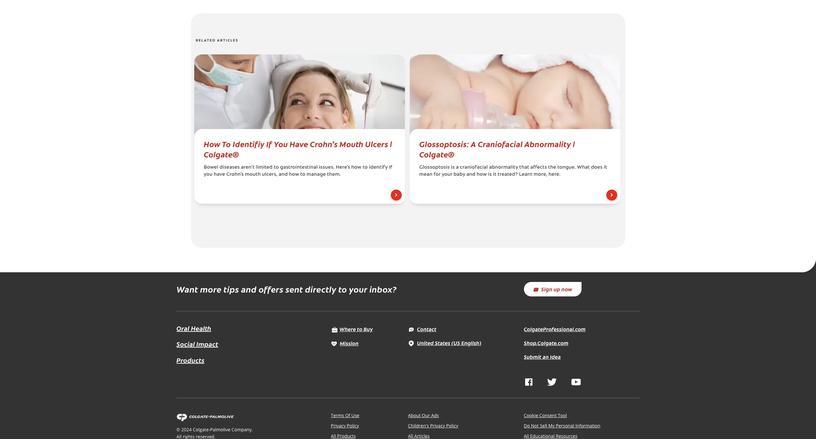 Task type: describe. For each thing, give the bounding box(es) containing it.
gastrointestinal
[[280, 165, 318, 170]]

1 policy from the left
[[347, 423, 359, 429]]

now
[[562, 286, 573, 293]]

to
[[222, 138, 231, 149]]

all for all articles
[[408, 433, 414, 439]]

sign
[[542, 286, 553, 293]]

buy
[[364, 326, 373, 333]]

bowel
[[204, 165, 219, 170]]

more
[[200, 283, 222, 295]]

terms of use
[[331, 412, 360, 419]]

idea
[[550, 353, 561, 360]]

united states (us english)
[[417, 339, 482, 346]]

if
[[267, 138, 272, 149]]

related articles
[[196, 39, 238, 42]]

all for all products
[[331, 433, 336, 439]]

to up ulcers,
[[274, 165, 279, 170]]

oral
[[177, 324, 190, 332]]

0 vertical spatial is
[[451, 165, 455, 170]]

to left buy
[[357, 326, 363, 333]]

colgateprofessional.com
[[524, 325, 586, 332]]

tongue.
[[558, 165, 576, 170]]

aren't
[[241, 165, 255, 170]]

all articles
[[408, 433, 430, 439]]

a
[[456, 165, 459, 170]]

ulcers,
[[262, 172, 278, 177]]

ulcers
[[366, 138, 389, 149]]

here.
[[549, 172, 561, 177]]

twitter image
[[548, 378, 557, 386]]

all products link
[[331, 433, 356, 439]]

identifiy
[[233, 138, 265, 149]]

palmolive
[[210, 427, 231, 433]]

(us
[[452, 339, 461, 346]]

| inside how to identifiy if you have crohn's mouth ulcers | colgate®
[[390, 138, 393, 149]]

mean
[[420, 172, 433, 177]]

2 privacy from the left
[[431, 423, 445, 429]]

contact link
[[408, 325, 437, 332]]

about
[[408, 412, 421, 419]]

colgate® inside how to identifiy if you have crohn's mouth ulcers | colgate®
[[204, 149, 239, 159]]

glossoptosis is a craniofacial abnormality that affects the tongue. what does it mean for your baby and how is it treated? learn more, here.
[[420, 165, 608, 177]]

and inside glossoptosis is a craniofacial abnormality that affects the tongue. what does it mean for your baby and how is it treated? learn more, here.
[[467, 172, 476, 177]]

colgateprofessional.com link
[[524, 325, 586, 332]]

cookie consent tool
[[524, 412, 567, 419]]

to left the "identify" at the top left of page
[[363, 165, 368, 170]]

for
[[434, 172, 441, 177]]

shop.colgate.com link
[[524, 339, 569, 346]]

resources
[[556, 433, 578, 439]]

mission link
[[331, 340, 359, 347]]

2 policy from the left
[[447, 423, 459, 429]]

sent
[[286, 283, 303, 295]]

an
[[543, 353, 549, 360]]

of
[[346, 412, 351, 419]]

do
[[524, 423, 530, 429]]

social
[[177, 340, 195, 348]]

your inside glossoptosis is a craniofacial abnormality that affects the tongue. what does it mean for your baby and how is it treated? learn more, here.
[[442, 172, 453, 177]]

terms of use link
[[331, 412, 360, 419]]

all products
[[331, 433, 356, 439]]

abnormality
[[490, 165, 519, 170]]

1 horizontal spatial is
[[489, 172, 492, 177]]

that
[[520, 165, 530, 170]]

privacy policy link
[[331, 423, 359, 429]]

facebook image
[[525, 378, 533, 386]]

social impact link
[[177, 339, 218, 349]]

ads
[[432, 412, 439, 419]]

you
[[274, 138, 288, 149]]

0 horizontal spatial products
[[177, 356, 205, 364]]

glossoptosis
[[420, 165, 450, 170]]

oral health
[[177, 324, 211, 332]]

information
[[576, 423, 601, 429]]

glossoptosis: a craniofacial abnormality | colgate®
[[420, 138, 576, 159]]

craniofacial
[[460, 165, 488, 170]]

learn
[[520, 172, 533, 177]]

how to identifiy if you have crohn's mouth ulcers | colgate®
[[204, 138, 393, 159]]

mission
[[340, 340, 359, 347]]

craniofacial
[[478, 138, 523, 149]]

english)
[[462, 339, 482, 346]]

articles for related articles
[[217, 39, 238, 42]]

diseases
[[220, 165, 240, 170]]

all articles link
[[408, 433, 430, 439]]

not
[[531, 423, 539, 429]]

a
[[471, 138, 477, 149]]

rounded corner image
[[803, 258, 817, 272]]

the
[[549, 165, 557, 170]]

mouth
[[245, 172, 261, 177]]

limited
[[256, 165, 273, 170]]

offers
[[259, 283, 284, 295]]

inbox?
[[370, 283, 397, 295]]

© 2024 colgate-palmolive company.
[[177, 427, 253, 433]]

colgate-
[[193, 427, 210, 433]]

bowel diseases aren't limited to gastrointestinal issues. here's how to identify if you have crohn's mouth ulcers, and how to manage them.
[[204, 165, 393, 177]]

cookie consent tool link
[[524, 412, 567, 419]]

baby
[[454, 172, 466, 177]]

identify
[[369, 165, 388, 170]]

and inside bowel diseases aren't limited to gastrointestinal issues. here's how to identify if you have crohn's mouth ulcers, and how to manage them.
[[279, 172, 288, 177]]

how
[[204, 138, 221, 149]]

youtube image
[[572, 378, 581, 386]]

them.
[[327, 172, 341, 177]]

1 horizontal spatial products
[[337, 433, 356, 439]]

0 horizontal spatial it
[[494, 172, 497, 177]]

company.
[[232, 427, 253, 433]]

2024
[[182, 427, 192, 433]]



Task type: vqa. For each thing, say whether or not it's contained in the screenshot.
'Not' in the bottom right of the page
yes



Task type: locate. For each thing, give the bounding box(es) containing it.
0 vertical spatial it
[[604, 165, 608, 170]]

cookie
[[524, 412, 539, 419]]

what
[[578, 165, 590, 170]]

have
[[214, 172, 225, 177]]

1 vertical spatial is
[[489, 172, 492, 177]]

1 horizontal spatial your
[[442, 172, 453, 177]]

1 | from the left
[[390, 138, 393, 149]]

colgate® up the glossoptosis
[[420, 149, 455, 159]]

0 horizontal spatial all
[[331, 433, 336, 439]]

your left "inbox?"
[[349, 283, 368, 295]]

colgate® inside glossoptosis: a craniofacial abnormality | colgate®
[[420, 149, 455, 159]]

articles right the related
[[217, 39, 238, 42]]

where
[[340, 326, 356, 333]]

affects
[[531, 165, 548, 170]]

1 horizontal spatial all
[[408, 433, 414, 439]]

want
[[177, 283, 198, 295]]

do not sell my personal information link
[[524, 423, 601, 429]]

to right directly
[[339, 283, 347, 295]]

1 colgate® from the left
[[204, 149, 239, 159]]

how
[[352, 165, 362, 170], [289, 172, 299, 177], [477, 172, 487, 177]]

related
[[196, 39, 216, 42]]

personal
[[556, 423, 575, 429]]

0 horizontal spatial policy
[[347, 423, 359, 429]]

it down abnormality
[[494, 172, 497, 177]]

glossoptosis:
[[420, 138, 469, 149]]

mouth
[[340, 138, 364, 149]]

0 horizontal spatial your
[[349, 283, 368, 295]]

privacy policy
[[331, 423, 359, 429]]

1 horizontal spatial policy
[[447, 423, 459, 429]]

privacy down ads on the bottom
[[431, 423, 445, 429]]

crohn's
[[227, 172, 244, 177]]

how down craniofacial
[[477, 172, 487, 177]]

children's
[[408, 423, 429, 429]]

more,
[[534, 172, 548, 177]]

1 vertical spatial your
[[349, 283, 368, 295]]

do not sell my personal information
[[524, 423, 601, 429]]

your right for
[[442, 172, 453, 177]]

1 horizontal spatial how
[[352, 165, 362, 170]]

have
[[290, 138, 308, 149]]

is down abnormality
[[489, 172, 492, 177]]

sign up now link
[[524, 282, 582, 296]]

children's privacy policy
[[408, 423, 459, 429]]

| inside glossoptosis: a craniofacial abnormality | colgate®
[[573, 138, 576, 149]]

0 horizontal spatial how
[[289, 172, 299, 177]]

is left the a
[[451, 165, 455, 170]]

1 vertical spatial it
[[494, 172, 497, 177]]

0 horizontal spatial is
[[451, 165, 455, 170]]

children's privacy policy link
[[408, 423, 459, 429]]

states
[[435, 339, 451, 346]]

how down "gastrointestinal"
[[289, 172, 299, 177]]

2 all from the left
[[408, 433, 414, 439]]

and
[[279, 172, 288, 177], [467, 172, 476, 177], [241, 283, 257, 295]]

terms
[[331, 412, 344, 419]]

0 horizontal spatial colgate®
[[204, 149, 239, 159]]

1 horizontal spatial articles
[[415, 433, 430, 439]]

want more tips and offers sent directly to your inbox?
[[177, 283, 397, 295]]

all down do
[[524, 433, 529, 439]]

policy
[[347, 423, 359, 429], [447, 423, 459, 429]]

1 horizontal spatial and
[[279, 172, 288, 177]]

0 vertical spatial articles
[[217, 39, 238, 42]]

sell
[[540, 423, 548, 429]]

issues.
[[319, 165, 335, 170]]

articles
[[217, 39, 238, 42], [415, 433, 430, 439]]

| up tongue.
[[573, 138, 576, 149]]

2 horizontal spatial how
[[477, 172, 487, 177]]

3 all from the left
[[524, 433, 529, 439]]

it
[[604, 165, 608, 170], [494, 172, 497, 177]]

colgate® up the diseases
[[204, 149, 239, 159]]

2 horizontal spatial and
[[467, 172, 476, 177]]

all
[[331, 433, 336, 439], [408, 433, 414, 439], [524, 433, 529, 439]]

1 horizontal spatial |
[[573, 138, 576, 149]]

all down privacy policy
[[331, 433, 336, 439]]

crohn's
[[310, 138, 338, 149]]

all educational resources
[[524, 433, 578, 439]]

0 horizontal spatial and
[[241, 283, 257, 295]]

2 colgate® from the left
[[420, 149, 455, 159]]

your
[[442, 172, 453, 177], [349, 283, 368, 295]]

sign up now
[[542, 286, 573, 293]]

1 vertical spatial products
[[337, 433, 356, 439]]

products down social
[[177, 356, 205, 364]]

privacy down terms at the bottom
[[331, 423, 346, 429]]

how right here's
[[352, 165, 362, 170]]

it right does
[[604, 165, 608, 170]]

products link
[[177, 355, 205, 365]]

1 horizontal spatial colgate®
[[420, 149, 455, 159]]

submit an idea
[[524, 353, 561, 360]]

0 horizontal spatial privacy
[[331, 423, 346, 429]]

social impact
[[177, 340, 218, 348]]

2 | from the left
[[573, 138, 576, 149]]

all educational resources link
[[524, 433, 578, 439]]

you
[[204, 172, 213, 177]]

0 vertical spatial your
[[442, 172, 453, 177]]

1 vertical spatial articles
[[415, 433, 430, 439]]

tool
[[558, 412, 567, 419]]

use
[[352, 412, 360, 419]]

0 vertical spatial products
[[177, 356, 205, 364]]

how inside glossoptosis is a craniofacial abnormality that affects the tongue. what does it mean for your baby and how is it treated? learn more, here.
[[477, 172, 487, 177]]

impact
[[197, 340, 218, 348]]

where to buy link
[[331, 326, 373, 333]]

1 horizontal spatial it
[[604, 165, 608, 170]]

| right ulcers
[[390, 138, 393, 149]]

and right ulcers,
[[279, 172, 288, 177]]

1 horizontal spatial privacy
[[431, 423, 445, 429]]

all down children's
[[408, 433, 414, 439]]

abnormality
[[525, 138, 572, 149]]

and down craniofacial
[[467, 172, 476, 177]]

and right tips
[[241, 283, 257, 295]]

united
[[417, 339, 434, 346]]

where to buy
[[340, 326, 373, 333]]

educational
[[531, 433, 555, 439]]

about our ads
[[408, 412, 439, 419]]

to
[[274, 165, 279, 170], [363, 165, 368, 170], [301, 172, 306, 177], [339, 283, 347, 295], [357, 326, 363, 333]]

contact
[[417, 325, 437, 332]]

treated?
[[498, 172, 518, 177]]

0 horizontal spatial articles
[[217, 39, 238, 42]]

1 privacy from the left
[[331, 423, 346, 429]]

products down privacy policy
[[337, 433, 356, 439]]

oral health link
[[177, 324, 211, 332]]

does
[[592, 165, 603, 170]]

articles down children's
[[415, 433, 430, 439]]

privacy
[[331, 423, 346, 429], [431, 423, 445, 429]]

articles for all articles
[[415, 433, 430, 439]]

©
[[177, 427, 180, 433]]

to down "gastrointestinal"
[[301, 172, 306, 177]]

2 horizontal spatial all
[[524, 433, 529, 439]]

shop.colgate.com
[[524, 339, 569, 346]]

0 horizontal spatial |
[[390, 138, 393, 149]]

all for all educational resources
[[524, 433, 529, 439]]

if
[[389, 165, 393, 170]]

1 all from the left
[[331, 433, 336, 439]]



